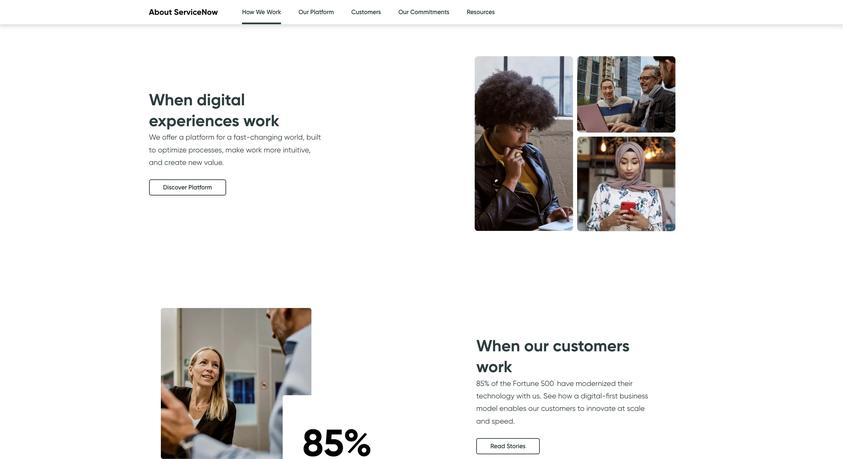 Task type: describe. For each thing, give the bounding box(es) containing it.
offer
[[162, 133, 177, 142]]

when for when digital experiences work
[[149, 89, 193, 110]]

500
[[541, 379, 554, 388]]

at
[[618, 404, 625, 413]]

processes,
[[189, 145, 224, 154]]

discover
[[163, 184, 187, 191]]

1 horizontal spatial a
[[227, 133, 232, 142]]

our for our platform
[[299, 8, 309, 16]]

1 vertical spatial customers
[[541, 404, 576, 413]]

when for when our customers work
[[477, 336, 520, 356]]

our platform link
[[299, 0, 334, 25]]

work
[[267, 8, 281, 16]]

customers
[[351, 8, 381, 16]]

digital
[[197, 89, 245, 110]]

when our customers work 85% of the fortune 500 ® have modernized their technology with us. see how a digital‑first business model enables our customers to innovate at scale and speed.
[[477, 336, 649, 426]]

innovate
[[587, 404, 616, 413]]

digital‑first
[[581, 392, 618, 400]]

read stories
[[491, 443, 526, 450]]

make
[[226, 145, 244, 154]]

how we work
[[242, 8, 281, 16]]

how
[[242, 8, 254, 16]]

business
[[620, 392, 649, 400]]

®
[[554, 379, 556, 381]]

their
[[618, 379, 633, 388]]

our platform
[[299, 8, 334, 16]]

work for when our customers work
[[477, 357, 513, 377]]

create
[[164, 158, 187, 167]]

and inside when digital experiences work we offer a platform for a fast‑changing world, built to optimize processes, make work more intuitive, and create new value.
[[149, 158, 163, 167]]

enables
[[500, 404, 527, 413]]

read
[[491, 443, 505, 450]]

resources
[[467, 8, 495, 16]]

platform for discover platform
[[188, 184, 212, 191]]

discover platform
[[163, 184, 212, 191]]

work for when digital experiences work
[[243, 110, 279, 131]]

to inside when digital experiences work we offer a platform for a fast‑changing world, built to optimize processes, make work more intuitive, and create new value.
[[149, 145, 156, 154]]

scale
[[627, 404, 645, 413]]

0 vertical spatial our
[[524, 336, 549, 356]]



Task type: vqa. For each thing, say whether or not it's contained in the screenshot.
third View from right
no



Task type: locate. For each thing, give the bounding box(es) containing it.
0 horizontal spatial platform
[[188, 184, 212, 191]]

0 vertical spatial we
[[256, 8, 265, 16]]

our right work at the top of the page
[[299, 8, 309, 16]]

when
[[149, 89, 193, 110], [477, 336, 520, 356]]

work down "fast‑changing"
[[246, 145, 262, 154]]

more
[[264, 145, 281, 154]]

1 vertical spatial work
[[246, 145, 262, 154]]

1 vertical spatial and
[[477, 417, 490, 426]]

a right how
[[575, 392, 579, 400]]

0 vertical spatial and
[[149, 158, 163, 167]]

our left commitments at top
[[399, 8, 409, 16]]

read stories link
[[477, 438, 540, 455]]

servicenow
[[174, 7, 218, 17]]

2 horizontal spatial a
[[575, 392, 579, 400]]

0 horizontal spatial a
[[179, 133, 184, 142]]

technology
[[477, 392, 515, 400]]

0 horizontal spatial our
[[299, 8, 309, 16]]

0 vertical spatial platform
[[310, 8, 334, 16]]

stories
[[507, 443, 526, 450]]

work
[[243, 110, 279, 131], [246, 145, 262, 154], [477, 357, 513, 377]]

1 vertical spatial when
[[477, 336, 520, 356]]

of
[[492, 379, 498, 388]]

0 vertical spatial work
[[243, 110, 279, 131]]

value.
[[204, 158, 224, 167]]

work up "fast‑changing"
[[243, 110, 279, 131]]

we right how
[[256, 8, 265, 16]]

world,
[[284, 133, 305, 142]]

us.
[[533, 392, 542, 400]]

1 horizontal spatial when
[[477, 336, 520, 356]]

1 vertical spatial our
[[529, 404, 540, 413]]

our
[[299, 8, 309, 16], [399, 8, 409, 16]]

1 vertical spatial platform
[[188, 184, 212, 191]]

0 vertical spatial when
[[149, 89, 193, 110]]

speed.
[[492, 417, 515, 426]]

and down "model"
[[477, 417, 490, 426]]

have
[[557, 379, 574, 388]]

1 horizontal spatial platform
[[310, 8, 334, 16]]

the
[[500, 379, 511, 388]]

discover platform link
[[149, 180, 226, 196]]

and left create
[[149, 158, 163, 167]]

for
[[216, 133, 225, 142]]

0 horizontal spatial we
[[149, 133, 160, 142]]

2 our from the left
[[399, 8, 409, 16]]

0 vertical spatial to
[[149, 145, 156, 154]]

0 horizontal spatial when
[[149, 89, 193, 110]]

fortune
[[513, 379, 539, 388]]

1 our from the left
[[299, 8, 309, 16]]

experiences
[[149, 110, 239, 131]]

he now platform® from servicenow enables a variety of productive workflows. image
[[449, 18, 701, 270]]

optimize
[[158, 145, 187, 154]]

0 vertical spatial customers
[[553, 336, 630, 356]]

resources link
[[467, 0, 495, 25]]

0 horizontal spatial and
[[149, 158, 163, 167]]

we left offer
[[149, 133, 160, 142]]

commitments
[[410, 8, 450, 16]]

we inside when digital experiences work we offer a platform for a fast‑changing world, built to optimize processes, make work more intuitive, and create new value.
[[149, 133, 160, 142]]

fast‑changing
[[234, 133, 283, 142]]

1 vertical spatial to
[[578, 404, 585, 413]]

80% fortune 500 work with servicenow image
[[136, 270, 388, 459]]

our for our commitments
[[399, 8, 409, 16]]

when digital experiences work we offer a platform for a fast‑changing world, built to optimize processes, make work more intuitive, and create new value.
[[149, 89, 321, 167]]

1 horizontal spatial and
[[477, 417, 490, 426]]

about
[[149, 7, 172, 17]]

intuitive,
[[283, 145, 311, 154]]

1 horizontal spatial to
[[578, 404, 585, 413]]

a inside the when our customers work 85% of the fortune 500 ® have modernized their technology with us. see how a digital‑first business model enables our customers to innovate at scale and speed.
[[575, 392, 579, 400]]

built
[[307, 133, 321, 142]]

1 vertical spatial we
[[149, 133, 160, 142]]

platform
[[310, 8, 334, 16], [188, 184, 212, 191]]

and
[[149, 158, 163, 167], [477, 417, 490, 426]]

modernized
[[576, 379, 616, 388]]

when inside when digital experiences work we offer a platform for a fast‑changing world, built to optimize processes, make work more intuitive, and create new value.
[[149, 89, 193, 110]]

about servicenow
[[149, 7, 218, 17]]

we
[[256, 8, 265, 16], [149, 133, 160, 142]]

platform
[[186, 133, 214, 142]]

our
[[524, 336, 549, 356], [529, 404, 540, 413]]

with
[[517, 392, 531, 400]]

how we work link
[[242, 0, 281, 26]]

model
[[477, 404, 498, 413]]

see
[[544, 392, 557, 400]]

2 vertical spatial work
[[477, 357, 513, 377]]

our commitments link
[[399, 0, 450, 25]]

to left innovate
[[578, 404, 585, 413]]

a right "for"
[[227, 133, 232, 142]]

to
[[149, 145, 156, 154], [578, 404, 585, 413]]

a right offer
[[179, 133, 184, 142]]

work inside the when our customers work 85% of the fortune 500 ® have modernized their technology with us. see how a digital‑first business model enables our customers to innovate at scale and speed.
[[477, 357, 513, 377]]

how
[[558, 392, 573, 400]]

work up of
[[477, 357, 513, 377]]

1 horizontal spatial our
[[399, 8, 409, 16]]

customers
[[553, 336, 630, 356], [541, 404, 576, 413]]

when inside the when our customers work 85% of the fortune 500 ® have modernized their technology with us. see how a digital‑first business model enables our customers to innovate at scale and speed.
[[477, 336, 520, 356]]

a
[[179, 133, 184, 142], [227, 133, 232, 142], [575, 392, 579, 400]]

customers link
[[351, 0, 381, 25]]

to inside the when our customers work 85% of the fortune 500 ® have modernized their technology with us. see how a digital‑first business model enables our customers to innovate at scale and speed.
[[578, 404, 585, 413]]

our commitments
[[399, 8, 450, 16]]

platform for our platform
[[310, 8, 334, 16]]

1 horizontal spatial we
[[256, 8, 265, 16]]

to left "optimize"
[[149, 145, 156, 154]]

new
[[188, 158, 202, 167]]

0 horizontal spatial to
[[149, 145, 156, 154]]

and inside the when our customers work 85% of the fortune 500 ® have modernized their technology with us. see how a digital‑first business model enables our customers to innovate at scale and speed.
[[477, 417, 490, 426]]

85%
[[477, 379, 490, 388]]



